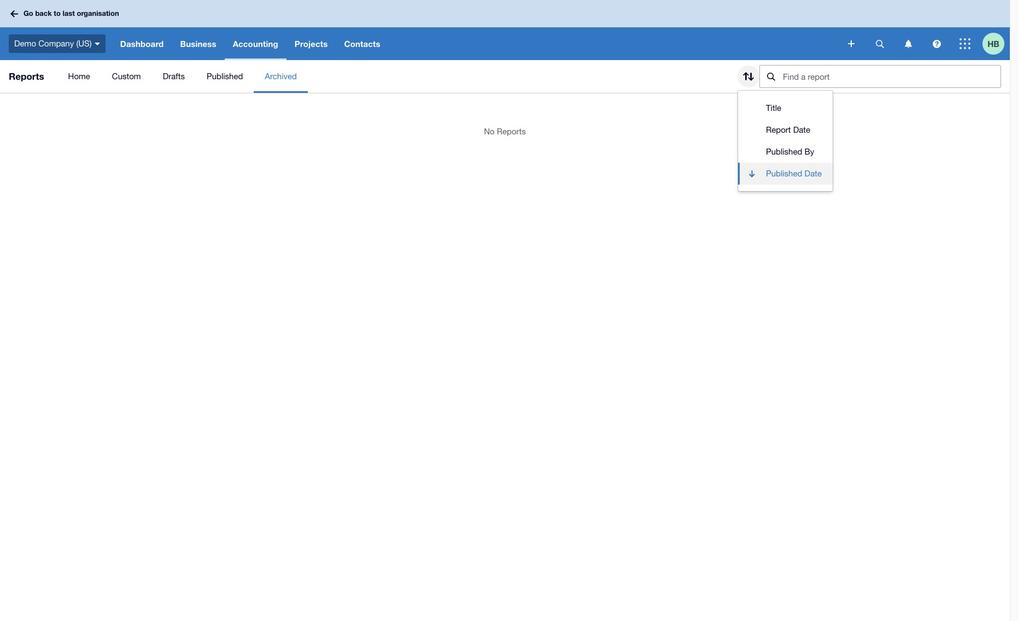 Task type: describe. For each thing, give the bounding box(es) containing it.
svg image inside demo company (us) popup button
[[94, 43, 100, 45]]

banner containing hb
[[0, 0, 1010, 60]]

dashboard link
[[112, 27, 172, 60]]

svg image left 'hb'
[[960, 38, 971, 49]]

archived
[[265, 72, 297, 81]]

demo
[[14, 39, 36, 48]]

1 horizontal spatial svg image
[[905, 40, 912, 48]]

last
[[63, 9, 75, 18]]

published for published by
[[766, 147, 803, 156]]

0 vertical spatial reports
[[9, 71, 44, 82]]

published date button
[[738, 163, 833, 185]]

drafts
[[163, 72, 185, 81]]

published by
[[766, 147, 815, 156]]

to
[[54, 9, 61, 18]]

no
[[484, 127, 495, 136]]

date for published date
[[805, 169, 822, 178]]

accounting button
[[225, 27, 287, 60]]

no reports
[[484, 127, 526, 136]]

demo company (us) button
[[0, 27, 112, 60]]

2 horizontal spatial svg image
[[933, 40, 941, 48]]

report date button
[[738, 119, 833, 141]]

custom
[[112, 72, 141, 81]]

hb button
[[983, 27, 1010, 60]]

company
[[38, 39, 74, 48]]

title button
[[738, 97, 833, 119]]

custom link
[[101, 60, 152, 93]]

title
[[766, 103, 782, 113]]

business
[[180, 39, 216, 49]]

menu containing home
[[57, 60, 729, 93]]

projects button
[[287, 27, 336, 60]]

organisation
[[77, 9, 119, 18]]

drafts link
[[152, 60, 196, 93]]

navigation inside banner
[[112, 27, 841, 60]]

report date
[[766, 125, 811, 135]]

published date
[[766, 169, 822, 178]]



Task type: vqa. For each thing, say whether or not it's contained in the screenshot.
navigation inside "banner"
yes



Task type: locate. For each thing, give the bounding box(es) containing it.
date for report date
[[794, 125, 811, 135]]

1 horizontal spatial reports
[[497, 127, 526, 136]]

hb
[[988, 39, 1000, 48]]

Find a report text field
[[782, 66, 1001, 88]]

1 vertical spatial published
[[766, 147, 803, 156]]

contacts
[[344, 39, 381, 49]]

published for published date
[[766, 169, 803, 178]]

projects
[[295, 39, 328, 49]]

banner
[[0, 0, 1010, 60]]

2 vertical spatial published
[[766, 169, 803, 178]]

0 horizontal spatial svg image
[[848, 40, 855, 47]]

accounting
[[233, 39, 278, 49]]

svg image up find a report text field
[[876, 40, 884, 48]]

svg image
[[905, 40, 912, 48], [933, 40, 941, 48], [848, 40, 855, 47]]

business button
[[172, 27, 225, 60]]

date down by
[[805, 169, 822, 178]]

sort reports image
[[738, 66, 760, 88]]

(us)
[[76, 39, 92, 48]]

svg image right (us) at top left
[[94, 43, 100, 45]]

reports down demo
[[9, 71, 44, 82]]

svg image inside go back to last organisation link
[[10, 10, 18, 17]]

published link
[[196, 60, 254, 93]]

dashboard
[[120, 39, 164, 49]]

navigation
[[112, 27, 841, 60]]

0 vertical spatial date
[[794, 125, 811, 135]]

svg image left the go
[[10, 10, 18, 17]]

date up by
[[794, 125, 811, 135]]

menu
[[57, 60, 729, 93]]

published down 'report date' button
[[766, 147, 803, 156]]

contacts button
[[336, 27, 389, 60]]

published for published
[[207, 72, 243, 81]]

published by button
[[738, 141, 833, 163]]

svg image
[[10, 10, 18, 17], [960, 38, 971, 49], [876, 40, 884, 48], [94, 43, 100, 45]]

published inside "link"
[[207, 72, 243, 81]]

home link
[[57, 60, 101, 93]]

reports right no
[[497, 127, 526, 136]]

navigation containing dashboard
[[112, 27, 841, 60]]

date
[[794, 125, 811, 135], [805, 169, 822, 178]]

go
[[24, 9, 33, 18]]

published down the published by button
[[766, 169, 803, 178]]

1 vertical spatial reports
[[497, 127, 526, 136]]

go back to last organisation link
[[7, 4, 126, 23]]

1 vertical spatial date
[[805, 169, 822, 178]]

0 vertical spatial published
[[207, 72, 243, 81]]

by
[[805, 147, 815, 156]]

list box
[[738, 91, 833, 191]]

go back to last organisation
[[24, 9, 119, 18]]

published down business
[[207, 72, 243, 81]]

back
[[35, 9, 52, 18]]

home
[[68, 72, 90, 81]]

None field
[[760, 65, 1002, 88]]

reports
[[9, 71, 44, 82], [497, 127, 526, 136]]

list box containing title
[[738, 91, 833, 191]]

published
[[207, 72, 243, 81], [766, 147, 803, 156], [766, 169, 803, 178]]

0 horizontal spatial reports
[[9, 71, 44, 82]]

demo company (us)
[[14, 39, 92, 48]]

archived link
[[254, 60, 308, 93]]

report
[[766, 125, 791, 135]]



